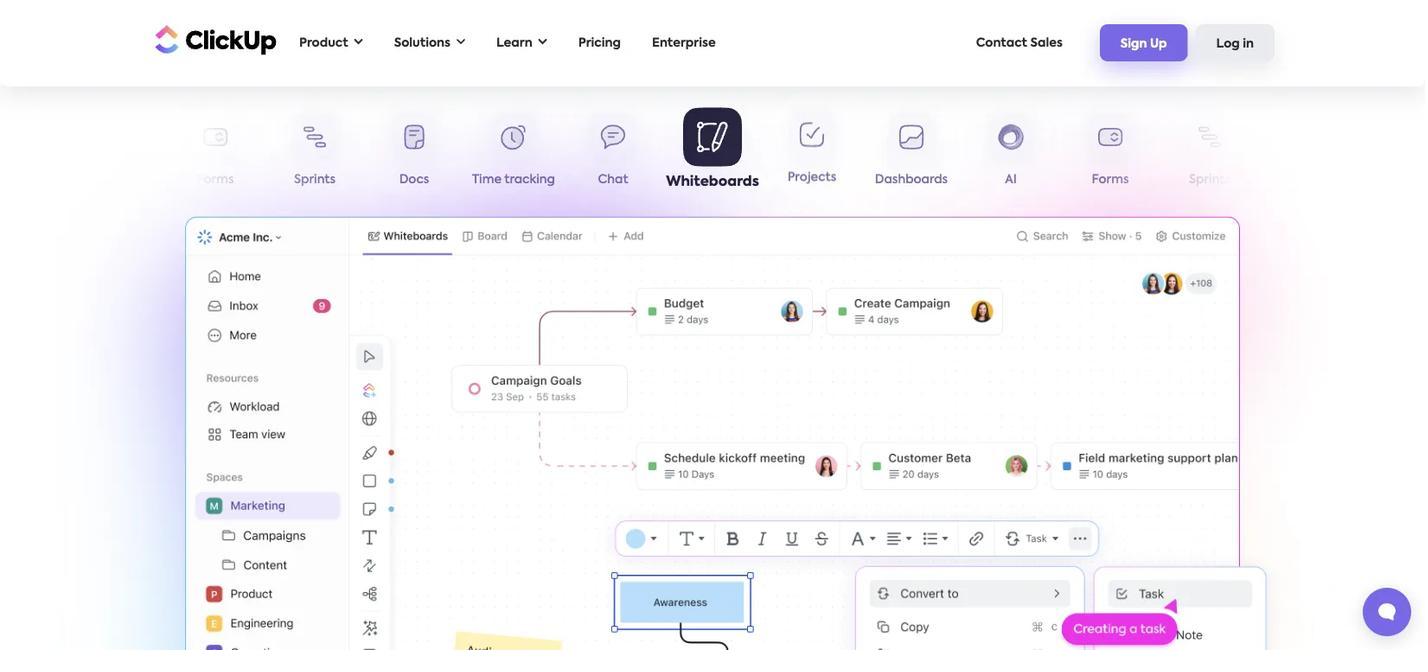 Task type: locate. For each thing, give the bounding box(es) containing it.
0 horizontal spatial sprints button
[[265, 113, 365, 193]]

1 horizontal spatial ai
[[1005, 174, 1017, 186]]

2 sprints from the left
[[1189, 174, 1231, 186]]

contact sales
[[976, 37, 1063, 49]]

docs button
[[365, 113, 464, 193], [1260, 113, 1359, 193]]

1 horizontal spatial docs
[[1295, 174, 1325, 186]]

enterprise
[[652, 37, 716, 49]]

ai
[[110, 174, 122, 186], [1005, 174, 1017, 186]]

clickup image
[[151, 23, 277, 56]]

2 forms from the left
[[1092, 174, 1129, 186]]

1 horizontal spatial sprints button
[[1161, 113, 1260, 193]]

0 horizontal spatial sprints
[[294, 174, 336, 186]]

1 horizontal spatial ai button
[[962, 113, 1061, 193]]

time
[[472, 174, 502, 186]]

0 horizontal spatial forms button
[[166, 113, 265, 193]]

product
[[299, 37, 348, 49]]

tracking
[[505, 174, 555, 186]]

whiteboards button
[[663, 107, 763, 193]]

1 forms button from the left
[[166, 113, 265, 193]]

log in
[[1217, 38, 1254, 50]]

forms
[[197, 174, 234, 186], [1092, 174, 1129, 186]]

forms button
[[166, 113, 265, 193], [1061, 113, 1161, 193]]

0 horizontal spatial ai
[[110, 174, 122, 186]]

contact sales link
[[968, 25, 1072, 61]]

1 horizontal spatial sprints
[[1189, 174, 1231, 186]]

2 sprints button from the left
[[1161, 113, 1260, 193]]

1 forms from the left
[[197, 174, 234, 186]]

contact
[[976, 37, 1028, 49]]

1 docs from the left
[[399, 174, 429, 186]]

sprints
[[294, 174, 336, 186], [1189, 174, 1231, 186]]

1 horizontal spatial forms button
[[1061, 113, 1161, 193]]

0 horizontal spatial docs button
[[365, 113, 464, 193]]

0 horizontal spatial docs
[[399, 174, 429, 186]]

1 horizontal spatial forms
[[1092, 174, 1129, 186]]

dashboards button
[[862, 113, 962, 193]]

dashboards
[[875, 174, 948, 186]]

pricing link
[[570, 25, 630, 61]]

1 sprints from the left
[[294, 174, 336, 186]]

docs
[[399, 174, 429, 186], [1295, 174, 1325, 186]]

ai button
[[66, 113, 166, 193], [962, 113, 1061, 193]]

0 horizontal spatial forms
[[197, 174, 234, 186]]

sales
[[1031, 37, 1063, 49]]

pricing
[[579, 37, 621, 49]]

forms for second forms button
[[1092, 174, 1129, 186]]

solutions
[[394, 37, 451, 49]]

1 horizontal spatial docs button
[[1260, 113, 1359, 193]]

sprints button
[[265, 113, 365, 193], [1161, 113, 1260, 193]]

0 horizontal spatial ai button
[[66, 113, 166, 193]]



Task type: vqa. For each thing, say whether or not it's contained in the screenshot.
Log
yes



Task type: describe. For each thing, give the bounding box(es) containing it.
sprints for first sprints button from the left
[[294, 174, 336, 186]]

learn button
[[488, 25, 556, 61]]

2 forms button from the left
[[1061, 113, 1161, 193]]

time tracking
[[472, 174, 555, 186]]

projects button
[[763, 112, 862, 192]]

enterprise link
[[644, 25, 725, 61]]

whiteboards
[[666, 175, 759, 189]]

1 sprints button from the left
[[265, 113, 365, 193]]

chat button
[[564, 113, 663, 193]]

sign
[[1121, 38, 1148, 50]]

2 ai from the left
[[1005, 174, 1017, 186]]

forms for first forms button from the left
[[197, 174, 234, 186]]

product button
[[291, 25, 372, 61]]

1 ai button from the left
[[66, 113, 166, 193]]

chat
[[598, 174, 629, 186]]

projects
[[788, 173, 837, 185]]

log in link
[[1196, 24, 1275, 61]]

1 ai from the left
[[110, 174, 122, 186]]

2 docs button from the left
[[1260, 113, 1359, 193]]

up
[[1151, 38, 1168, 50]]

log
[[1217, 38, 1240, 50]]

time tracking button
[[464, 113, 564, 193]]

in
[[1243, 38, 1254, 50]]

solutions button
[[386, 25, 474, 61]]

chat image
[[834, 548, 1288, 651]]

2 ai button from the left
[[962, 113, 1061, 193]]

sprints for first sprints button from right
[[1189, 174, 1231, 186]]

1 docs button from the left
[[365, 113, 464, 193]]

sign up button
[[1100, 24, 1188, 61]]

whiteboards image
[[185, 217, 1241, 651]]

sign up
[[1121, 38, 1168, 50]]

learn
[[497, 37, 533, 49]]

2 docs from the left
[[1295, 174, 1325, 186]]



